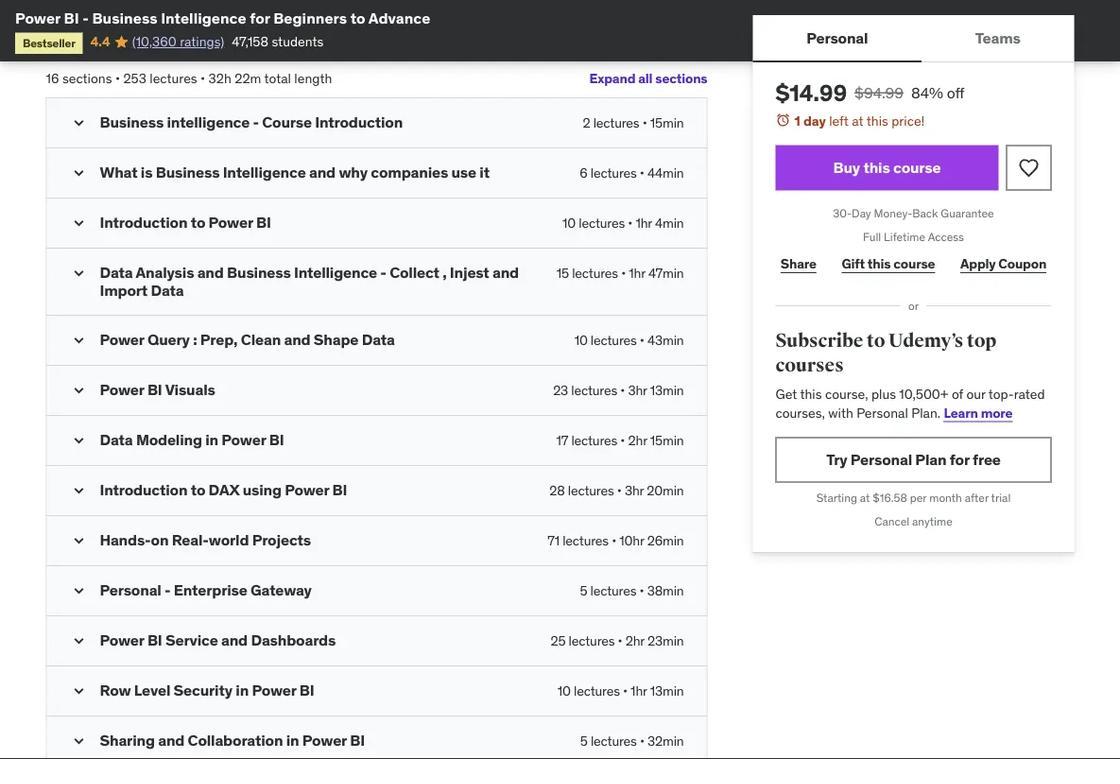Task type: describe. For each thing, give the bounding box(es) containing it.
content
[[126, 17, 209, 45]]

to for subscribe to udemy's top courses
[[867, 330, 885, 353]]

1hr for row level security in power bi
[[631, 683, 647, 700]]

using
[[243, 481, 282, 500]]

more
[[981, 404, 1013, 421]]

small image for power query : prep, clean and shape data
[[69, 332, 88, 351]]

at inside starting at $16.58 per month after trial cancel anytime
[[860, 491, 870, 505]]

add to wishlist image
[[1018, 157, 1041, 179]]

$16.58
[[873, 491, 908, 505]]

28
[[550, 482, 565, 499]]

access
[[928, 230, 964, 244]]

power down dashboards
[[252, 681, 296, 701]]

32min
[[648, 733, 684, 750]]

• for power bi visuals
[[621, 382, 625, 399]]

lifetime
[[884, 230, 926, 244]]

small image for data
[[69, 264, 88, 283]]

small image for personal - enterprise gateway
[[69, 582, 88, 601]]

cancel
[[875, 514, 910, 529]]

teams button
[[922, 15, 1075, 61]]

5 lectures • 32min
[[580, 733, 684, 750]]

16
[[46, 70, 59, 87]]

alarm image
[[776, 113, 791, 128]]

power down what is business intelligence and why companies use it
[[209, 213, 253, 232]]

introduction for introduction to dax using power bi
[[100, 481, 188, 500]]

personal inside button
[[807, 28, 868, 47]]

day
[[804, 112, 826, 129]]

lectures for sharing and collaboration in power bi
[[591, 733, 637, 750]]

10,500+
[[900, 386, 949, 403]]

personal inside get this course, plus 10,500+ of our top-rated courses, with personal plan.
[[857, 404, 908, 421]]

and right injest
[[493, 263, 519, 283]]

power right using at the left bottom of page
[[285, 481, 329, 500]]

power bi service and dashboards
[[100, 631, 336, 651]]

71
[[548, 533, 560, 550]]

it
[[480, 163, 490, 182]]

• for hands-on real-world projects
[[612, 533, 617, 550]]

small image for power
[[69, 382, 88, 401]]

5 for personal - enterprise gateway
[[580, 583, 587, 600]]

• for introduction to dax using power bi
[[617, 482, 622, 499]]

to left advance on the left of the page
[[350, 8, 366, 27]]

lectures for introduction to power bi
[[579, 214, 625, 232]]

expand all sections
[[590, 70, 708, 87]]

30-day money-back guarantee full lifetime access
[[833, 206, 994, 244]]

16 sections • 253 lectures • 32h 22m total length
[[46, 70, 332, 87]]

plus
[[872, 386, 896, 403]]

power up row
[[100, 631, 144, 651]]

1 horizontal spatial for
[[950, 450, 970, 469]]

to for introduction to dax using power bi
[[191, 481, 205, 500]]

$14.99 $94.99 84% off
[[776, 78, 965, 107]]

32h 22m
[[209, 70, 261, 87]]

left
[[829, 112, 849, 129]]

try personal plan for free link
[[776, 437, 1052, 483]]

what is business intelligence and why companies use it
[[100, 163, 490, 182]]

what
[[100, 163, 138, 182]]

data modeling in power bi
[[100, 431, 284, 450]]

• for row level security in power bi
[[623, 683, 628, 700]]

10 lectures • 1hr 13min
[[558, 683, 684, 700]]

lectures for row level security in power bi
[[574, 683, 620, 700]]

tab list containing personal
[[753, 15, 1075, 62]]

0 horizontal spatial for
[[250, 8, 270, 27]]

injest
[[450, 263, 489, 283]]

apply
[[961, 255, 996, 272]]

lectures for hands-on real-world projects
[[563, 533, 609, 550]]

courses
[[776, 354, 844, 377]]

month
[[930, 491, 962, 505]]

try personal plan for free
[[827, 450, 1001, 469]]

• for business intelligence - course introduction
[[643, 114, 647, 131]]

71 lectures • 10hr 26min
[[548, 533, 684, 550]]

top-
[[989, 386, 1014, 403]]

expand
[[590, 70, 636, 87]]

trial
[[991, 491, 1011, 505]]

is
[[141, 163, 153, 182]]

with
[[829, 404, 854, 421]]

1 day left at this price!
[[795, 112, 925, 129]]

power up using at the left bottom of page
[[222, 431, 266, 450]]

23
[[553, 382, 568, 399]]

learn more link
[[944, 404, 1013, 421]]

small image for sharing and collaboration in power bi
[[69, 733, 88, 751]]

power left query
[[100, 331, 144, 350]]

get
[[776, 386, 797, 403]]

buy
[[833, 158, 860, 177]]

gift this course
[[842, 255, 935, 272]]

subscribe to udemy's top courses
[[776, 330, 997, 377]]

small image for what is business intelligence and why companies use it
[[69, 164, 88, 183]]

companies
[[371, 163, 448, 182]]

total
[[264, 70, 291, 87]]

coupon
[[999, 255, 1047, 272]]

1 15min from the top
[[650, 114, 684, 131]]

day
[[852, 206, 871, 221]]

why
[[339, 163, 368, 182]]

bestseller
[[23, 35, 75, 50]]

10 for power query : prep, clean and shape data
[[575, 332, 588, 349]]

sharing
[[100, 732, 155, 751]]

of
[[952, 386, 964, 403]]

power right collaboration
[[302, 732, 347, 751]]

power up bestseller
[[15, 8, 61, 27]]

sharing and collaboration in power bi
[[100, 732, 365, 751]]

28 lectures • 3hr 20min
[[550, 482, 684, 499]]

4.4
[[91, 33, 110, 50]]

collect
[[390, 263, 439, 283]]

course,
[[825, 386, 868, 403]]

and right clean at left top
[[284, 331, 311, 350]]

students
[[272, 33, 324, 50]]

• for data modeling in power bi
[[621, 432, 625, 449]]

30-
[[833, 206, 852, 221]]

47,158
[[232, 33, 269, 50]]

business right is
[[156, 163, 220, 182]]

2
[[583, 114, 590, 131]]

10 for introduction to power bi
[[563, 214, 576, 232]]

and left why
[[309, 163, 336, 182]]

small image for data modeling in power bi
[[69, 432, 88, 451]]

small image for row
[[69, 682, 88, 701]]

power left visuals at the left of the page
[[100, 381, 144, 400]]

lectures for data modeling in power bi
[[571, 432, 618, 449]]

off
[[947, 83, 965, 102]]

personal - enterprise gateway
[[100, 581, 312, 601]]

starting at $16.58 per month after trial cancel anytime
[[817, 491, 1011, 529]]

advance
[[369, 8, 431, 27]]

10 lectures • 1hr 4min
[[563, 214, 684, 232]]

:
[[193, 331, 197, 350]]

• left "32h 22m"
[[201, 70, 205, 87]]

- inside data analysis and business intelligence - collect , injest and import data
[[380, 263, 387, 283]]

15
[[557, 265, 569, 282]]

apply coupon button
[[956, 245, 1052, 283]]

collaboration
[[188, 732, 283, 751]]

hands-
[[100, 531, 151, 551]]

money-
[[874, 206, 913, 221]]

data right import
[[151, 281, 184, 301]]

small image for introduction to dax using power bi
[[69, 482, 88, 501]]

• for power query : prep, clean and shape data
[[640, 332, 645, 349]]

small image for business
[[69, 114, 88, 133]]

small image for power bi service and dashboards
[[69, 632, 88, 651]]

intelligence for and
[[294, 263, 377, 283]]

to for introduction to power bi
[[191, 213, 205, 232]]



Task type: locate. For each thing, give the bounding box(es) containing it.
2 vertical spatial intelligence
[[294, 263, 377, 283]]

0 vertical spatial 2hr
[[628, 432, 647, 449]]

course up back
[[894, 158, 941, 177]]

starting
[[817, 491, 858, 505]]

share button
[[776, 245, 822, 283]]

to
[[350, 8, 366, 27], [191, 213, 205, 232], [867, 330, 885, 353], [191, 481, 205, 500]]

5 for sharing and collaboration in power bi
[[580, 733, 588, 750]]

lectures down 10 lectures • 1hr 13min
[[591, 733, 637, 750]]

47min
[[649, 265, 684, 282]]

3 small image from the top
[[69, 264, 88, 283]]

course for gift this course
[[894, 255, 935, 272]]

introduction up the on
[[100, 481, 188, 500]]

1 vertical spatial at
[[860, 491, 870, 505]]

or
[[909, 298, 919, 313]]

in right collaboration
[[286, 732, 299, 751]]

to up 'analysis'
[[191, 213, 205, 232]]

query
[[147, 331, 190, 350]]

courses,
[[776, 404, 825, 421]]

in right security
[[236, 681, 249, 701]]

• left 44min
[[640, 164, 645, 181]]

in for collaboration
[[286, 732, 299, 751]]

use
[[451, 163, 477, 182]]

business up clean at left top
[[227, 263, 291, 283]]

lectures for power bi service and dashboards
[[569, 633, 615, 650]]

and right sharing in the left of the page
[[158, 732, 185, 751]]

20min
[[647, 482, 684, 499]]

1 vertical spatial 10
[[575, 332, 588, 349]]

subscribe
[[776, 330, 864, 353]]

in for security
[[236, 681, 249, 701]]

5 small image from the top
[[69, 532, 88, 551]]

and right service
[[221, 631, 248, 651]]

• for data analysis and business intelligence - collect , injest and import data
[[621, 265, 626, 282]]

personal down hands-
[[100, 581, 161, 601]]

level
[[134, 681, 170, 701]]

4min
[[655, 214, 684, 232]]

for up 47,158
[[250, 8, 270, 27]]

• left '253'
[[115, 70, 120, 87]]

personal up $14.99
[[807, 28, 868, 47]]

course inside button
[[894, 158, 941, 177]]

0 vertical spatial 15min
[[650, 114, 684, 131]]

23 lectures • 3hr 13min
[[553, 382, 684, 399]]

1hr left 47min
[[629, 265, 646, 282]]

1hr up 5 lectures • 32min
[[631, 683, 647, 700]]

and right 'analysis'
[[197, 263, 224, 283]]

in right the modeling
[[205, 431, 218, 450]]

2 vertical spatial 1hr
[[631, 683, 647, 700]]

3hr left 20min
[[625, 482, 644, 499]]

all
[[638, 70, 653, 87]]

2 vertical spatial in
[[286, 732, 299, 751]]

to left udemy's
[[867, 330, 885, 353]]

• for sharing and collaboration in power bi
[[640, 733, 645, 750]]

course down lifetime
[[894, 255, 935, 272]]

10 for row level security in power bi
[[558, 683, 571, 700]]

intelligence inside data analysis and business intelligence - collect , injest and import data
[[294, 263, 377, 283]]

analysis
[[136, 263, 194, 283]]

0 vertical spatial 13min
[[650, 382, 684, 399]]

lectures right 23
[[571, 382, 617, 399]]

after
[[965, 491, 989, 505]]

share
[[781, 255, 817, 272]]

hands-on real-world projects
[[100, 531, 311, 551]]

business down '253'
[[100, 113, 164, 132]]

lectures right 28
[[568, 482, 614, 499]]

this inside button
[[864, 158, 890, 177]]

1 small image from the top
[[69, 164, 88, 183]]

0 vertical spatial 1hr
[[636, 214, 652, 232]]

7 small image from the top
[[69, 733, 88, 751]]

this down $94.99
[[867, 112, 889, 129]]

intelligence up shape
[[294, 263, 377, 283]]

• left 47min
[[621, 265, 626, 282]]

import
[[100, 281, 148, 301]]

business inside data analysis and business intelligence - collect , injest and import data
[[227, 263, 291, 283]]

13min down 43min
[[650, 382, 684, 399]]

1 vertical spatial for
[[950, 450, 970, 469]]

5 lectures • 38min
[[580, 583, 684, 600]]

• left 20min
[[617, 482, 622, 499]]

• left 32min
[[640, 733, 645, 750]]

introduction up why
[[315, 113, 403, 132]]

10 up 23 lectures • 3hr 13min
[[575, 332, 588, 349]]

3hr down 10 lectures • 43min
[[628, 382, 647, 399]]

• left 23min
[[618, 633, 623, 650]]

5 down 10 lectures • 1hr 13min
[[580, 733, 588, 750]]

expand all sections button
[[590, 60, 708, 98]]

lectures right 6 on the top right of page
[[591, 164, 637, 181]]

introduction to dax using power bi
[[100, 481, 347, 500]]

lectures right 71
[[563, 533, 609, 550]]

this right buy
[[864, 158, 890, 177]]

2hr for power bi service and dashboards
[[626, 633, 645, 650]]

intelligence
[[161, 8, 246, 27], [223, 163, 306, 182], [294, 263, 377, 283]]

5 down 71 lectures • 10hr 26min
[[580, 583, 587, 600]]

6 lectures • 44min
[[580, 164, 684, 181]]

3 small image from the top
[[69, 432, 88, 451]]

17 lectures • 2hr 15min
[[556, 432, 684, 449]]

1 small image from the top
[[69, 114, 88, 133]]

1 vertical spatial 15min
[[650, 432, 684, 449]]

0 vertical spatial 3hr
[[628, 382, 647, 399]]

modeling
[[136, 431, 202, 450]]

1 vertical spatial 2hr
[[626, 633, 645, 650]]

teams
[[976, 28, 1021, 47]]

6 small image from the top
[[69, 682, 88, 701]]

plan
[[916, 450, 947, 469]]

lectures for business intelligence - course introduction
[[593, 114, 640, 131]]

1 vertical spatial course
[[262, 113, 312, 132]]

personal up $16.58
[[851, 450, 912, 469]]

• left 4min
[[628, 214, 633, 232]]

1 vertical spatial 3hr
[[625, 482, 644, 499]]

3hr for introduction to dax using power bi
[[625, 482, 644, 499]]

to inside subscribe to udemy's top courses
[[867, 330, 885, 353]]

at left $16.58
[[860, 491, 870, 505]]

• for what is business intelligence and why companies use it
[[640, 164, 645, 181]]

1 horizontal spatial in
[[236, 681, 249, 701]]

15min
[[650, 114, 684, 131], [650, 432, 684, 449]]

10
[[563, 214, 576, 232], [575, 332, 588, 349], [558, 683, 571, 700]]

• up 5 lectures • 32min
[[623, 683, 628, 700]]

2 horizontal spatial in
[[286, 732, 299, 751]]

personal down plus
[[857, 404, 908, 421]]

length
[[294, 70, 332, 87]]

intelligence for -
[[161, 8, 246, 27]]

1hr left 4min
[[636, 214, 652, 232]]

23min
[[648, 633, 684, 650]]

1 vertical spatial introduction
[[100, 213, 188, 232]]

6 small image from the top
[[69, 632, 88, 651]]

this for buy
[[864, 158, 890, 177]]

sections right all
[[655, 70, 708, 87]]

lectures for power bi visuals
[[571, 382, 617, 399]]

1 vertical spatial in
[[236, 681, 249, 701]]

this for get
[[800, 386, 822, 403]]

small image for hands-
[[69, 532, 88, 551]]

this up courses,
[[800, 386, 822, 403]]

13min for row level security in power bi
[[650, 683, 684, 700]]

• for introduction to power bi
[[628, 214, 633, 232]]

learn more
[[944, 404, 1013, 421]]

to left dax
[[191, 481, 205, 500]]

13min up 32min
[[650, 683, 684, 700]]

0 vertical spatial in
[[205, 431, 218, 450]]

introduction
[[315, 113, 403, 132], [100, 213, 188, 232], [100, 481, 188, 500]]

free
[[973, 450, 1001, 469]]

1 vertical spatial intelligence
[[223, 163, 306, 182]]

2hr down 23 lectures • 3hr 13min
[[628, 432, 647, 449]]

2hr
[[628, 432, 647, 449], [626, 633, 645, 650]]

10 up 15
[[563, 214, 576, 232]]

2 13min from the top
[[650, 683, 684, 700]]

data left 'analysis'
[[100, 263, 133, 283]]

service
[[165, 631, 218, 651]]

2 vertical spatial 10
[[558, 683, 571, 700]]

tab list
[[753, 15, 1075, 62]]

15min up 20min
[[650, 432, 684, 449]]

small image for introduction
[[69, 214, 88, 233]]

3hr
[[628, 382, 647, 399], [625, 482, 644, 499]]

5 small image from the top
[[69, 582, 88, 601]]

enterprise
[[174, 581, 247, 601]]

for left "free"
[[950, 450, 970, 469]]

253
[[123, 70, 146, 87]]

course
[[894, 158, 941, 177], [894, 255, 935, 272]]

• left 43min
[[640, 332, 645, 349]]

power bi - business intelligence for beginners to advance
[[15, 8, 431, 27]]

-
[[83, 8, 89, 27], [253, 113, 259, 132], [380, 263, 387, 283], [165, 581, 171, 601]]

gift this course link
[[837, 245, 941, 283]]

course down total
[[262, 113, 312, 132]]

introduction for introduction to power bi
[[100, 213, 188, 232]]

25
[[551, 633, 566, 650]]

sections inside dropdown button
[[655, 70, 708, 87]]

0 vertical spatial introduction
[[315, 113, 403, 132]]

1hr
[[636, 214, 652, 232], [629, 265, 646, 282], [631, 683, 647, 700]]

rated
[[1014, 386, 1045, 403]]

small image
[[69, 164, 88, 183], [69, 332, 88, 351], [69, 432, 88, 451], [69, 482, 88, 501], [69, 582, 88, 601], [69, 632, 88, 651], [69, 733, 88, 751]]

price!
[[892, 112, 925, 129]]

data right shape
[[362, 331, 395, 350]]

lectures for data analysis and business intelligence - collect , injest and import data
[[572, 265, 618, 282]]

dashboards
[[251, 631, 336, 651]]

intelligence up ratings)
[[161, 8, 246, 27]]

this right gift
[[868, 255, 891, 272]]

1 vertical spatial course
[[894, 255, 935, 272]]

1 5 from the top
[[580, 583, 587, 600]]

• down 23 lectures • 3hr 13min
[[621, 432, 625, 449]]

full
[[863, 230, 881, 244]]

• for power bi service and dashboards
[[618, 633, 623, 650]]

0 vertical spatial at
[[852, 112, 864, 129]]

0 vertical spatial 5
[[580, 583, 587, 600]]

lectures for introduction to dax using power bi
[[568, 482, 614, 499]]

47,158 students
[[232, 33, 324, 50]]

2hr for data modeling in power bi
[[628, 432, 647, 449]]

1 vertical spatial 13min
[[650, 683, 684, 700]]

business up 4.4
[[92, 8, 158, 27]]

1 horizontal spatial course
[[262, 113, 312, 132]]

personal
[[807, 28, 868, 47], [857, 404, 908, 421], [851, 450, 912, 469], [100, 581, 161, 601]]

0 vertical spatial 10
[[563, 214, 576, 232]]

gateway
[[251, 581, 312, 601]]

lectures right 17 at the bottom of page
[[571, 432, 618, 449]]

lectures down (10,360 ratings)
[[150, 70, 197, 87]]

1 vertical spatial 1hr
[[629, 265, 646, 282]]

2hr left 23min
[[626, 633, 645, 650]]

lectures
[[150, 70, 197, 87], [593, 114, 640, 131], [591, 164, 637, 181], [579, 214, 625, 232], [572, 265, 618, 282], [591, 332, 637, 349], [571, 382, 617, 399], [571, 432, 618, 449], [568, 482, 614, 499], [563, 533, 609, 550], [590, 583, 637, 600], [569, 633, 615, 650], [574, 683, 620, 700], [591, 733, 637, 750]]

1 vertical spatial 5
[[580, 733, 588, 750]]

back
[[913, 206, 938, 221]]

• left 10hr
[[612, 533, 617, 550]]

2 small image from the top
[[69, 332, 88, 351]]

2 vertical spatial introduction
[[100, 481, 188, 500]]

lectures for power query : prep, clean and shape data
[[591, 332, 637, 349]]

prep,
[[200, 331, 238, 350]]

course up the 16
[[46, 17, 121, 45]]

lectures down 25 lectures • 2hr 23min
[[574, 683, 620, 700]]

lectures for personal - enterprise gateway
[[590, 583, 637, 600]]

• for personal - enterprise gateway
[[640, 583, 644, 600]]

• up 17 lectures • 2hr 15min on the bottom of the page
[[621, 382, 625, 399]]

power bi visuals
[[100, 381, 215, 400]]

lectures for what is business intelligence and why companies use it
[[591, 164, 637, 181]]

0 horizontal spatial in
[[205, 431, 218, 450]]

1hr for data analysis and business intelligence - collect , injest and import data
[[629, 265, 646, 282]]

lectures down 71 lectures • 10hr 26min
[[590, 583, 637, 600]]

course for buy this course
[[894, 158, 941, 177]]

lectures up 23 lectures • 3hr 13min
[[591, 332, 637, 349]]

world
[[209, 531, 249, 551]]

0 horizontal spatial sections
[[62, 70, 112, 87]]

small image
[[69, 114, 88, 133], [69, 214, 88, 233], [69, 264, 88, 283], [69, 382, 88, 401], [69, 532, 88, 551], [69, 682, 88, 701]]

17
[[556, 432, 568, 449]]

clean
[[241, 331, 281, 350]]

2 lectures • 15min
[[583, 114, 684, 131]]

buy this course button
[[776, 145, 999, 191]]

data analysis and business intelligence - collect , injest and import data
[[100, 263, 519, 301]]

4 small image from the top
[[69, 382, 88, 401]]

buy this course
[[833, 158, 941, 177]]

top
[[967, 330, 997, 353]]

per
[[910, 491, 927, 505]]

our
[[967, 386, 986, 403]]

10hr
[[620, 533, 644, 550]]

0 horizontal spatial course
[[46, 17, 121, 45]]

lectures right '25'
[[569, 633, 615, 650]]

0 vertical spatial for
[[250, 8, 270, 27]]

13min for power bi visuals
[[650, 382, 684, 399]]

this for gift
[[868, 255, 891, 272]]

0 vertical spatial intelligence
[[161, 8, 246, 27]]

2 15min from the top
[[650, 432, 684, 449]]

at right left
[[852, 112, 864, 129]]

15min down expand all sections dropdown button
[[650, 114, 684, 131]]

3hr for power bi visuals
[[628, 382, 647, 399]]

sections right the 16
[[62, 70, 112, 87]]

2 5 from the top
[[580, 733, 588, 750]]

1 13min from the top
[[650, 382, 684, 399]]

• left 38min
[[640, 583, 644, 600]]

intelligence down business intelligence - course introduction
[[223, 163, 306, 182]]

course
[[46, 17, 121, 45], [262, 113, 312, 132]]

• down expand all sections dropdown button
[[643, 114, 647, 131]]

0 vertical spatial course
[[46, 17, 121, 45]]

in
[[205, 431, 218, 450], [236, 681, 249, 701], [286, 732, 299, 751]]

shape
[[314, 331, 359, 350]]

0 vertical spatial course
[[894, 158, 941, 177]]

this inside get this course, plus 10,500+ of our top-rated courses, with personal plan.
[[800, 386, 822, 403]]

2 small image from the top
[[69, 214, 88, 233]]

1 horizontal spatial sections
[[655, 70, 708, 87]]

84%
[[912, 83, 944, 102]]

introduction down is
[[100, 213, 188, 232]]

introduction to power bi
[[100, 213, 271, 232]]

data left the modeling
[[100, 431, 133, 450]]

lectures right 2
[[593, 114, 640, 131]]

4 small image from the top
[[69, 482, 88, 501]]

lectures down 6 on the top right of page
[[579, 214, 625, 232]]

1hr for introduction to power bi
[[636, 214, 652, 232]]

lectures right 15
[[572, 265, 618, 282]]

(10,360 ratings)
[[132, 33, 224, 50]]

10 down '25'
[[558, 683, 571, 700]]



Task type: vqa. For each thing, say whether or not it's contained in the screenshot.
second small image from the top
yes



